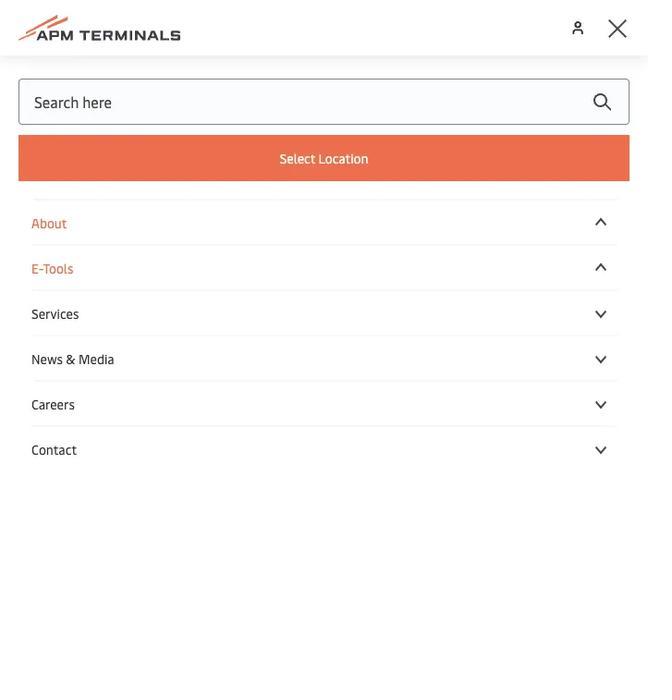 Task type: locate. For each thing, give the bounding box(es) containing it.
e-
[[31, 259, 43, 277]]

services
[[31, 304, 79, 322], [98, 444, 205, 483]]

1 horizontal spatial &
[[212, 444, 233, 483]]

<
[[34, 393, 41, 411]]

services down the home
[[98, 444, 205, 483]]

& left "api"
[[212, 444, 233, 483]]

0 horizontal spatial services
[[31, 304, 79, 322]]

0 vertical spatial services
[[31, 304, 79, 322]]

services button
[[31, 304, 617, 322]]

contact
[[31, 440, 77, 458]]

about
[[31, 214, 67, 231]]

1 vertical spatial &
[[212, 444, 233, 483]]

& right news
[[66, 350, 76, 367]]

None submit
[[575, 79, 630, 125]]

services down e-tools
[[31, 304, 79, 322]]

0 horizontal spatial &
[[66, 350, 76, 367]]

&
[[66, 350, 76, 367], [212, 444, 233, 483]]

media
[[79, 350, 114, 367]]

careers
[[31, 395, 75, 413]]

1 horizontal spatial services
[[98, 444, 205, 483]]

e-tools button
[[31, 259, 617, 277]]

global home link
[[44, 393, 119, 411]]

home
[[84, 393, 119, 411]]

tools
[[43, 259, 73, 277]]

api
[[240, 444, 283, 483]]

apm terminals api - data transfer image
[[0, 56, 649, 389]]

Global search search field
[[19, 79, 630, 125]]



Task type: vqa. For each thing, say whether or not it's contained in the screenshot.
bottom Services
yes



Task type: describe. For each thing, give the bounding box(es) containing it.
select
[[280, 149, 316, 167]]

news & media
[[31, 350, 114, 367]]

store
[[291, 444, 360, 483]]

data services & api store
[[30, 444, 360, 483]]

data
[[30, 444, 90, 483]]

0 vertical spatial &
[[66, 350, 76, 367]]

global
[[44, 393, 81, 411]]

careers button
[[31, 395, 617, 413]]

contact button
[[31, 440, 617, 458]]

1 vertical spatial services
[[98, 444, 205, 483]]

e-tools
[[31, 259, 73, 277]]

about button
[[31, 214, 617, 231]]

location
[[319, 149, 369, 167]]

news
[[31, 350, 63, 367]]

news & media button
[[31, 350, 617, 367]]

< global home
[[34, 393, 119, 411]]

select location button
[[19, 135, 630, 181]]

select location
[[280, 149, 369, 167]]



